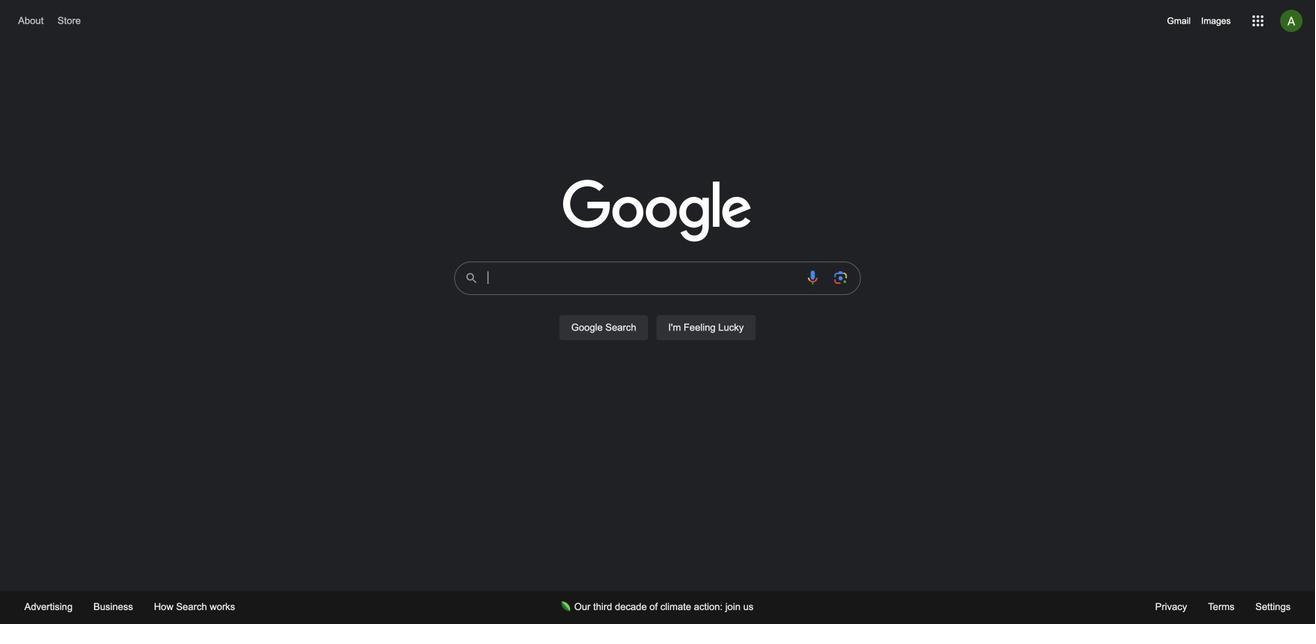 Task type: vqa. For each thing, say whether or not it's contained in the screenshot.
67 kg co 2 for 2 hr 3 min
no



Task type: locate. For each thing, give the bounding box(es) containing it.
google image
[[563, 180, 753, 244]]

search by voice image
[[805, 270, 822, 286]]

None search field
[[14, 258, 1302, 357]]



Task type: describe. For each thing, give the bounding box(es) containing it.
Search text field
[[488, 270, 796, 289]]

search by image image
[[833, 270, 849, 286]]



